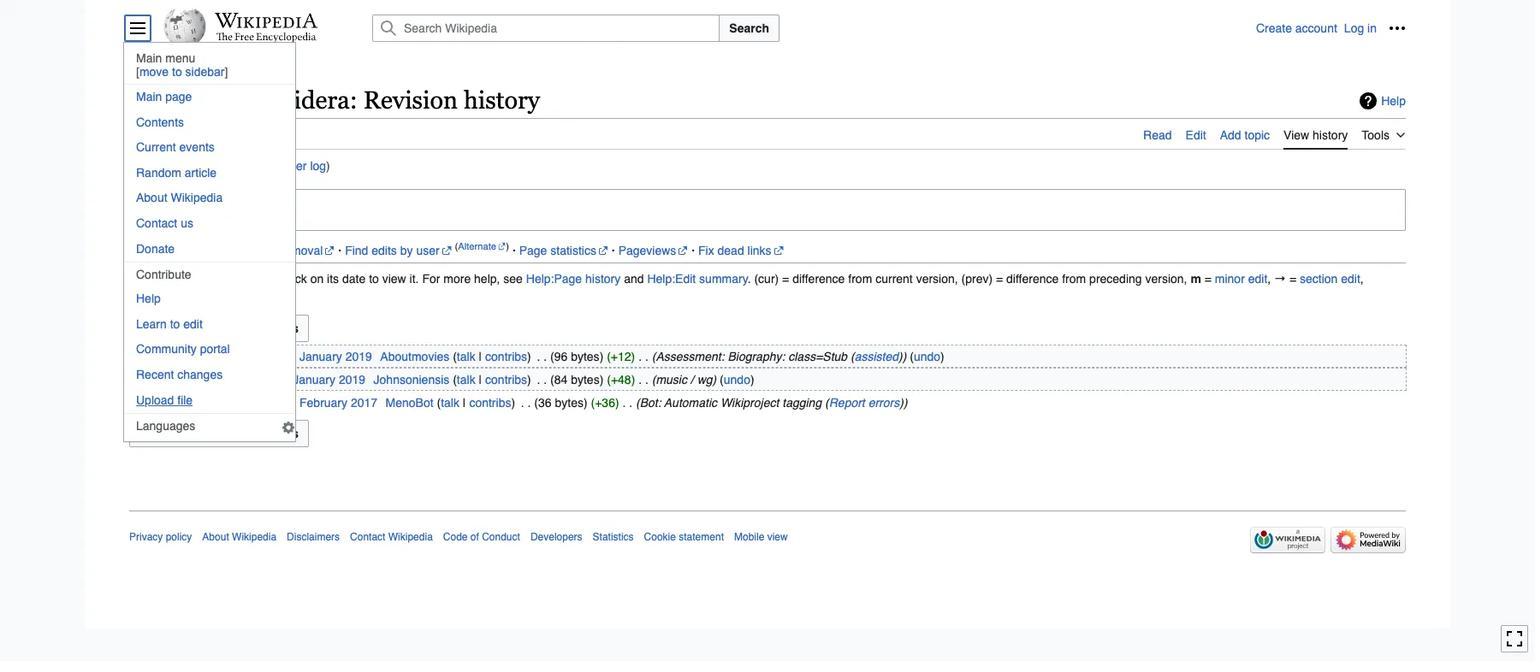 Task type: describe. For each thing, give the bounding box(es) containing it.
1 cur link from the top
[[153, 373, 170, 387]]

footer containing privacy policy
[[129, 511, 1407, 559]]

07:18, 16 january 2019 link
[[246, 350, 372, 364]]

0 vertical spatial history
[[464, 87, 540, 114]]

community portal link
[[124, 338, 295, 362]]

find addition/removal
[[209, 244, 323, 258]]

96 bytes
[[554, 350, 600, 364]]

edit right section
[[1342, 272, 1361, 286]]

help:edit
[[648, 272, 696, 286]]

0 vertical spatial about wikipedia
[[136, 191, 223, 205]]

1 version, from the left
[[917, 272, 959, 286]]

view logs for this page link
[[129, 159, 250, 173]]

2019 for 17:37, 5 january 2019
[[339, 373, 366, 387]]

‎ left 84
[[534, 373, 537, 387]]

07:18,
[[246, 350, 280, 364]]

‎ left 96
[[534, 350, 537, 364]]

3 prev from the top
[[180, 396, 203, 410]]

contribs link for 96
[[485, 350, 527, 364]]

automatic
[[155, 291, 207, 305]]

= right m
[[1205, 272, 1212, 286]]

‎ right +36
[[619, 396, 619, 410]]

date
[[342, 272, 366, 286]]

sidebar
[[185, 65, 225, 79]]

report errors link
[[829, 396, 900, 410]]

talk for menobot
[[441, 396, 460, 410]]

= right →
[[1290, 272, 1297, 286]]

addition/removal
[[235, 244, 323, 258]]

learn to edit
[[136, 317, 203, 331]]

96
[[554, 350, 568, 364]]

menu image
[[129, 20, 146, 37]]

0 vertical spatial view
[[257, 159, 281, 173]]

contribs link for 84
[[485, 373, 527, 387]]

view for view history
[[1284, 128, 1310, 142]]

menobot
[[386, 396, 434, 410]]

view history link
[[1284, 118, 1349, 150]]

aboutmovies
[[380, 350, 450, 364]]

+12
[[611, 350, 631, 364]]

to inside for any version listed below, click on its date to view it. for more help, see help:page history and help:edit summary . (cur) = difference from current version, (prev) = difference from preceding version, m = minor edit , → = section edit , ← = automatic edit summary
[[369, 272, 379, 286]]

2019 for 07:18, 16 january 2019
[[346, 350, 372, 364]]

disclaimers
[[287, 532, 340, 544]]

developers
[[531, 532, 583, 544]]

the free encyclopedia image
[[216, 33, 316, 44]]

2017
[[351, 396, 378, 410]]

statistics
[[593, 532, 634, 544]]

it.
[[410, 272, 419, 286]]

2 for from the left
[[422, 272, 440, 286]]

‎ left aboutmovies
[[372, 350, 372, 364]]

0 vertical spatial page
[[165, 90, 192, 104]]

talk link for johnsoniensis
[[457, 373, 476, 387]]

84
[[554, 373, 568, 387]]

/
[[691, 373, 694, 387]]

article
[[185, 166, 217, 180]]

of
[[471, 532, 479, 544]]

february
[[300, 396, 348, 410]]

assisted link
[[855, 350, 899, 364]]

events
[[179, 141, 215, 154]]

‎ up 2017
[[366, 373, 366, 387]]

bytes for 36 bytes
[[555, 396, 584, 410]]

add
[[1221, 128, 1242, 142]]

conduct
[[482, 532, 520, 544]]

search
[[730, 21, 770, 35]]

january for 5
[[293, 373, 336, 387]]

changes
[[177, 368, 223, 382]]

prev link for 17:37, 5 january 2019
[[180, 373, 203, 387]]

view logs for this page view filter log )
[[129, 159, 330, 173]]

2 vertical spatial (
[[825, 396, 829, 410]]

find edits by user
[[345, 244, 440, 258]]

undo for assessment: biography: class=stub (
[[914, 350, 941, 364]]

help,
[[474, 272, 500, 286]]

edit
[[1186, 128, 1207, 142]]

contact for contact wikipedia
[[350, 532, 386, 544]]

help:page history link
[[526, 272, 621, 286]]

bytes for 96 bytes
[[571, 350, 600, 364]]

→
[[1275, 272, 1287, 286]]

view filter log link
[[257, 159, 326, 173]]

fix dead links
[[699, 244, 772, 258]]

contact for contact us
[[136, 217, 177, 230]]

learn
[[136, 317, 167, 331]]

alternate link
[[458, 241, 506, 253]]

mobile view
[[734, 532, 788, 544]]

1 for from the left
[[129, 272, 147, 286]]

minor edit link
[[1215, 272, 1268, 286]]

section
[[1300, 272, 1338, 286]]

talk:gota
[[129, 87, 237, 114]]

upload file link
[[124, 388, 295, 412]]

history inside for any version listed below, click on its date to view it. for more help, see help:page history and help:edit summary . (cur) = difference from current version, (prev) = difference from preceding version, m = minor edit , → = section edit , ← = automatic edit summary
[[586, 272, 621, 286]]

talk:gota nishidera: revision history main content
[[122, 77, 1413, 468]]

wikimedia foundation image
[[1251, 527, 1326, 554]]

2 from from the left
[[1063, 272, 1087, 286]]

1 difference from the left
[[793, 272, 845, 286]]

main page
[[136, 90, 192, 104]]

class=stub
[[789, 350, 848, 364]]

tools:
[[177, 244, 205, 258]]

external
[[129, 244, 173, 258]]

code of conduct link
[[443, 532, 520, 544]]

talk for aboutmovies
[[457, 350, 476, 364]]

errors
[[869, 396, 900, 410]]

find edits by user link
[[345, 244, 452, 258]]

prev for 07:18,
[[180, 350, 203, 364]]

preceding
[[1090, 272, 1143, 286]]

johnsoniensis
[[374, 373, 450, 387]]

click
[[284, 272, 307, 286]]

find for find edits by user
[[345, 244, 368, 258]]

16:48, 21 february 2017 ‎
[[246, 396, 381, 410]]

view for view logs for this page view filter log )
[[129, 159, 155, 173]]

add topic link
[[1221, 118, 1270, 148]]

aboutmovies link
[[380, 350, 450, 364]]

mobile
[[734, 532, 765, 544]]

Search Wikipedia search field
[[372, 15, 720, 42]]

= right (cur)
[[783, 272, 790, 286]]

edit left →
[[1249, 272, 1268, 286]]

menobot link
[[386, 396, 434, 410]]

(prev)
[[962, 272, 993, 286]]

pageviews
[[619, 244, 677, 258]]

donate link
[[124, 237, 295, 261]]

log in link
[[1345, 21, 1377, 35]]

Search search field
[[352, 15, 1257, 42]]

contents
[[136, 115, 184, 129]]

community
[[136, 343, 197, 356]]

find addition/removal link
[[209, 244, 335, 258]]

view inside footer
[[768, 532, 788, 544]]

) up errors
[[899, 350, 903, 364]]

talk:gota nishidera: revision history
[[129, 87, 540, 114]]

0 horizontal spatial help link
[[124, 287, 295, 311]]

prev link for 07:18, 16 january 2019
[[180, 350, 203, 364]]

move to sidebar button
[[136, 65, 228, 79]]

fix
[[699, 244, 715, 258]]

+36 ‎
[[595, 396, 623, 410]]



Task type: locate. For each thing, give the bounding box(es) containing it.
0 vertical spatial undo link
[[914, 350, 941, 364]]

automatic
[[664, 396, 717, 410]]

2 horizontal spatial history
[[1313, 128, 1349, 142]]

find for find addition/removal
[[209, 244, 232, 258]]

2 vertical spatial talk link
[[441, 396, 460, 410]]

( alternate
[[455, 241, 497, 253]]

0 vertical spatial contribs link
[[485, 350, 527, 364]]

1 horizontal spatial find
[[345, 244, 368, 258]]

0 vertical spatial (
[[455, 241, 458, 253]]

undo link up wikiproject
[[724, 373, 751, 387]]

contact wikipedia link
[[350, 532, 433, 544]]

history down 'search wikipedia' "search field"
[[464, 87, 540, 114]]

2 cur link from the top
[[153, 396, 170, 410]]

0 vertical spatial talk link
[[457, 350, 476, 364]]

log
[[1345, 21, 1365, 35]]

code
[[443, 532, 468, 544]]

0 vertical spatial summary
[[700, 272, 748, 286]]

1 horizontal spatial help
[[1382, 94, 1407, 108]]

contribs left 96
[[485, 350, 527, 364]]

1 vertical spatial about
[[202, 532, 229, 544]]

, right section
[[1361, 272, 1364, 286]]

from left preceding
[[1063, 272, 1087, 286]]

2 prev link from the top
[[180, 373, 203, 387]]

1 vertical spatial view
[[129, 159, 155, 173]]

cookie statement link
[[644, 532, 724, 544]]

contribs for 84 bytes
[[485, 373, 527, 387]]

0 vertical spatial view
[[1284, 128, 1310, 142]]

find left edits
[[345, 244, 368, 258]]

1 horizontal spatial view
[[1284, 128, 1310, 142]]

contribs
[[485, 350, 527, 364], [485, 373, 527, 387], [469, 396, 511, 410]]

log
[[310, 159, 326, 173]]

fullscreen image
[[1507, 631, 1524, 648]]

difference
[[793, 272, 845, 286], [1007, 272, 1059, 286]]

cur link left file
[[153, 396, 170, 410]]

wikipedia down article at top
[[171, 191, 223, 205]]

2 vertical spatial bytes
[[555, 396, 584, 410]]

this
[[201, 159, 220, 173]]

1 vertical spatial january
[[293, 373, 336, 387]]

view inside for any version listed below, click on its date to view it. for more help, see help:page history and help:edit summary . (cur) = difference from current version, (prev) = difference from preceding version, m = minor edit , → = section edit , ← = automatic edit summary
[[382, 272, 406, 286]]

2019
[[346, 350, 372, 364], [339, 373, 366, 387]]

1 find from the left
[[209, 244, 232, 258]]

1 vertical spatial talk link
[[457, 373, 476, 387]]

fix dead links link
[[699, 244, 784, 258]]

0 horizontal spatial undo
[[724, 373, 751, 387]]

0 vertical spatial undo
[[914, 350, 941, 364]]

about wikipedia link up contact us link at top left
[[124, 186, 295, 210]]

contact inside footer
[[350, 532, 386, 544]]

0 vertical spatial cur link
[[153, 373, 170, 387]]

talk link right johnsoniensis
[[457, 373, 476, 387]]

summary down below,
[[233, 291, 282, 305]]

2 main from the top
[[136, 90, 162, 104]]

2 vertical spatial to
[[170, 317, 180, 331]]

assessment: biography: class=stub ( assisted )
[[656, 350, 903, 364]]

2 cur from the top
[[153, 373, 170, 387]]

0 horizontal spatial undo link
[[724, 373, 751, 387]]

1 horizontal spatial about
[[202, 532, 229, 544]]

2 prev from the top
[[180, 373, 203, 387]]

contribs link left 36
[[469, 396, 511, 410]]

history left tools
[[1313, 128, 1349, 142]]

1 vertical spatial help
[[136, 292, 161, 306]]

1 vertical spatial about wikipedia
[[202, 532, 277, 544]]

1 prev link from the top
[[180, 350, 203, 364]]

0 horizontal spatial view
[[129, 159, 155, 173]]

wikipedia for bottom about wikipedia link
[[232, 532, 277, 544]]

2 vertical spatial cur
[[153, 396, 170, 410]]

to inside main menu move to sidebar
[[172, 65, 182, 79]]

0 horizontal spatial summary
[[233, 291, 282, 305]]

= right ← at the top of page
[[145, 291, 152, 305]]

policy
[[166, 532, 192, 544]]

0 vertical spatial talk
[[457, 350, 476, 364]]

about right 'policy'
[[202, 532, 229, 544]]

2 vertical spatial contribs link
[[469, 396, 511, 410]]

random article
[[136, 166, 217, 180]]

, left →
[[1268, 272, 1271, 286]]

january up 16:48, 21 february 2017 ‎
[[293, 373, 336, 387]]

main page link
[[124, 85, 295, 109]]

‎ right "+12"
[[635, 350, 635, 364]]

main down move
[[136, 90, 162, 104]]

biography:
[[728, 350, 785, 364]]

contact us link
[[124, 211, 295, 235]]

cookie statement
[[644, 532, 724, 544]]

2 find from the left
[[345, 244, 368, 258]]

bytes for 84 bytes
[[571, 373, 600, 387]]

talk
[[176, 128, 198, 142]]

0 horizontal spatial history
[[464, 87, 540, 114]]

0 horizontal spatial ,
[[1268, 272, 1271, 286]]

talk for johnsoniensis
[[457, 373, 476, 387]]

1 horizontal spatial undo
[[914, 350, 941, 364]]

0 vertical spatial about wikipedia link
[[124, 186, 295, 210]]

0 horizontal spatial (
[[455, 241, 458, 253]]

1 horizontal spatial summary
[[700, 272, 748, 286]]

page down move to sidebar 'button'
[[165, 90, 192, 104]]

difference right (prev)
[[1007, 272, 1059, 286]]

view down current
[[129, 159, 155, 173]]

view left it.
[[382, 272, 406, 286]]

1 , from the left
[[1268, 272, 1271, 286]]

talk right johnsoniensis
[[457, 373, 476, 387]]

None radio
[[228, 350, 240, 361], [210, 373, 222, 384], [228, 350, 240, 361], [210, 373, 222, 384]]

for right it.
[[422, 272, 440, 286]]

prev link up file
[[180, 373, 203, 387]]

disclaimers link
[[287, 532, 340, 544]]

summary down the dead
[[700, 272, 748, 286]]

1 cur from the top
[[153, 350, 170, 364]]

‎ right +48 at the bottom of page
[[635, 373, 635, 387]]

1 vertical spatial prev link
[[180, 373, 203, 387]]

about wikipedia down random article
[[136, 191, 223, 205]]

wikiproject
[[721, 396, 779, 410]]

topic
[[1245, 128, 1270, 142]]

2 horizontal spatial (
[[851, 350, 855, 364]]

cur up recent on the left bottom
[[153, 350, 170, 364]]

log in and more options image
[[1389, 20, 1407, 37]]

talk link right menobot
[[441, 396, 460, 410]]

1 vertical spatial view
[[382, 272, 406, 286]]

( right the class=stub
[[851, 350, 855, 364]]

2 vertical spatial history
[[586, 272, 621, 286]]

below,
[[246, 272, 280, 286]]

contact wikipedia
[[350, 532, 433, 544]]

version, left (prev)
[[917, 272, 959, 286]]

languages
[[136, 420, 195, 433]]

+12 ‎
[[611, 350, 639, 364]]

talk link
[[176, 118, 198, 150]]

help link up tools
[[1360, 92, 1407, 109]]

contribs link left 96
[[485, 350, 527, 364]]

upload
[[136, 393, 174, 407]]

0 horizontal spatial view
[[257, 159, 281, 173]]

find down contact us link at top left
[[209, 244, 232, 258]]

talk:gota nishidera: revision history element
[[129, 150, 1407, 448]]

help:page
[[526, 272, 582, 286]]

bytes down 84 bytes
[[555, 396, 584, 410]]

undo for music / wg
[[724, 373, 751, 387]]

1 horizontal spatial version,
[[1146, 272, 1188, 286]]

talk link for menobot
[[441, 396, 460, 410]]

1 vertical spatial talk
[[457, 373, 476, 387]]

bot: automatic wikiproject tagging ( report errors )
[[640, 396, 904, 410]]

0 vertical spatial about
[[136, 191, 167, 205]]

17:37, 5 january 2019 link
[[246, 373, 366, 387]]

1 vertical spatial about wikipedia link
[[202, 532, 277, 544]]

1 vertical spatial bytes
[[571, 373, 600, 387]]

cur left file
[[153, 396, 170, 410]]

listed
[[215, 272, 243, 286]]

to right date
[[369, 272, 379, 286]]

0 vertical spatial help
[[1382, 94, 1407, 108]]

None submit
[[129, 315, 309, 342], [129, 420, 309, 448], [129, 315, 309, 342], [129, 420, 309, 448]]

edit up community portal
[[183, 317, 203, 331]]

contribs link left 84
[[485, 373, 527, 387]]

account
[[1296, 21, 1338, 35]]

0 vertical spatial prev link
[[180, 350, 203, 364]]

1 horizontal spatial help link
[[1360, 92, 1407, 109]]

undo right 'assisted' link
[[914, 350, 941, 364]]

its
[[327, 272, 339, 286]]

prev link up changes
[[180, 350, 203, 364]]

( right tagging
[[825, 396, 829, 410]]

1 horizontal spatial wikipedia
[[232, 532, 277, 544]]

read link
[[1144, 118, 1172, 148]]

wg
[[697, 373, 713, 387]]

contribs left 36
[[469, 396, 511, 410]]

1 horizontal spatial view
[[382, 272, 406, 286]]

1 horizontal spatial ,
[[1361, 272, 1364, 286]]

0 vertical spatial bytes
[[571, 350, 600, 364]]

view left filter
[[257, 159, 281, 173]]

automatic edit summary link
[[155, 291, 282, 305]]

random article link
[[124, 161, 295, 185]]

bot:
[[640, 396, 661, 410]]

help up tools
[[1382, 94, 1407, 108]]

1 vertical spatial history
[[1313, 128, 1349, 142]]

tagging
[[783, 396, 822, 410]]

help link up 'learn to edit' link
[[124, 287, 295, 311]]

1 vertical spatial page
[[223, 159, 250, 173]]

help link inside talk:gota nishidera: revision history main content
[[1360, 92, 1407, 109]]

for any version listed below, click on its date to view it. for more help, see help:page history and help:edit summary . (cur) = difference from current version, (prev) = difference from preceding version, m = minor edit , → = section edit , ← = automatic edit summary
[[129, 272, 1364, 305]]

view right mobile
[[768, 532, 788, 544]]

1 vertical spatial prev
[[180, 373, 203, 387]]

about inside footer
[[202, 532, 229, 544]]

for up ← at the top of page
[[129, 272, 147, 286]]

contact right disclaimers
[[350, 532, 386, 544]]

‎
[[372, 350, 372, 364], [534, 350, 537, 364], [635, 350, 635, 364], [366, 373, 366, 387], [534, 373, 537, 387], [635, 373, 635, 387], [378, 396, 378, 410], [619, 396, 619, 410]]

0 horizontal spatial help
[[136, 292, 161, 306]]

0 horizontal spatial version,
[[917, 272, 959, 286]]

contact
[[136, 217, 177, 230], [350, 532, 386, 544]]

contribs for 96 bytes
[[485, 350, 527, 364]]

community portal
[[136, 343, 230, 356]]

0 horizontal spatial difference
[[793, 272, 845, 286]]

main for main page
[[136, 90, 162, 104]]

) right filter
[[326, 159, 330, 173]]

bytes right 96
[[571, 350, 600, 364]]

wikipedia left code
[[388, 532, 433, 544]]

2 vertical spatial contribs
[[469, 396, 511, 410]]

current
[[136, 141, 176, 154]]

personal tools navigation
[[1257, 15, 1412, 42]]

difference right (cur)
[[793, 272, 845, 286]]

1 horizontal spatial from
[[1063, 272, 1087, 286]]

0 horizontal spatial about
[[136, 191, 167, 205]]

page inside the talk:gota nishidera: revision history element
[[223, 159, 250, 173]]

1 from from the left
[[849, 272, 873, 286]]

undo
[[914, 350, 941, 364], [724, 373, 751, 387]]

prev up file
[[180, 373, 203, 387]]

talk link right aboutmovies
[[457, 350, 476, 364]]

1 horizontal spatial difference
[[1007, 272, 1059, 286]]

36 bytes
[[538, 396, 584, 410]]

january
[[300, 350, 342, 364], [293, 373, 336, 387]]

0 vertical spatial prev
[[180, 350, 203, 364]]

1 vertical spatial contact
[[350, 532, 386, 544]]

1 main from the top
[[136, 51, 162, 65]]

1 vertical spatial undo link
[[724, 373, 751, 387]]

help inside talk:gota nishidera: revision history main content
[[1382, 94, 1407, 108]]

0 vertical spatial january
[[300, 350, 342, 364]]

cur up upload file
[[153, 373, 170, 387]]

0 vertical spatial to
[[172, 65, 182, 79]]

see
[[504, 272, 523, 286]]

revision
[[364, 87, 458, 114]]

0 vertical spatial main
[[136, 51, 162, 65]]

january up 17:37, 5 january 2019 ‎ on the bottom left
[[300, 350, 342, 364]]

) right report
[[900, 396, 904, 410]]

footer
[[129, 511, 1407, 559]]

talk right aboutmovies
[[457, 350, 476, 364]]

wikipedia left disclaimers link at bottom
[[232, 532, 277, 544]]

about wikipedia link right 'policy'
[[202, 532, 277, 544]]

contribs left 84
[[485, 373, 527, 387]]

bytes right 84
[[571, 373, 600, 387]]

donate
[[136, 242, 175, 256]]

0 horizontal spatial from
[[849, 272, 873, 286]]

main for main menu move to sidebar
[[136, 51, 162, 65]]

history
[[464, 87, 540, 114], [1313, 128, 1349, 142], [586, 272, 621, 286]]

page
[[519, 244, 547, 258]]

undo link right 'assisted' link
[[914, 350, 941, 364]]

prev up changes
[[180, 350, 203, 364]]

,
[[1268, 272, 1271, 286], [1361, 272, 1364, 286]]

dead
[[718, 244, 745, 258]]

1 horizontal spatial contact
[[350, 532, 386, 544]]

version,
[[917, 272, 959, 286], [1146, 272, 1188, 286]]

2 vertical spatial view
[[768, 532, 788, 544]]

add topic
[[1221, 128, 1270, 142]]

main inside main menu move to sidebar
[[136, 51, 162, 65]]

menu
[[165, 51, 195, 65]]

to right move
[[172, 65, 182, 79]]

) left page
[[506, 241, 509, 253]]

1 vertical spatial to
[[369, 272, 379, 286]]

0 horizontal spatial find
[[209, 244, 232, 258]]

=
[[783, 272, 790, 286], [996, 272, 1003, 286], [1205, 272, 1212, 286], [1290, 272, 1297, 286], [145, 291, 152, 305]]

1 vertical spatial summary
[[233, 291, 282, 305]]

current events link
[[124, 135, 295, 159]]

version, left m
[[1146, 272, 1188, 286]]

84 bytes
[[554, 373, 600, 387]]

5
[[283, 373, 290, 387]]

0 horizontal spatial for
[[129, 272, 147, 286]]

.
[[748, 272, 751, 286]]

0 horizontal spatial wikipedia
[[171, 191, 223, 205]]

0 vertical spatial contact
[[136, 217, 177, 230]]

edits
[[372, 244, 397, 258]]

1 horizontal spatial undo link
[[914, 350, 941, 364]]

page right this
[[223, 159, 250, 173]]

1 prev from the top
[[180, 350, 203, 364]]

main left menu
[[136, 51, 162, 65]]

search button
[[719, 15, 780, 42]]

article
[[129, 128, 163, 142]]

january for 16
[[300, 350, 342, 364]]

page statistics link
[[519, 244, 609, 258]]

‎ left menobot link
[[378, 396, 378, 410]]

undo up wikiproject
[[724, 373, 751, 387]]

wikipedia image
[[215, 13, 318, 28]]

view inside the talk:gota nishidera: revision history element
[[129, 159, 155, 173]]

to
[[172, 65, 182, 79], [369, 272, 379, 286], [170, 317, 180, 331]]

2 horizontal spatial wikipedia
[[388, 532, 433, 544]]

privacy policy
[[129, 532, 192, 544]]

2 vertical spatial talk
[[441, 396, 460, 410]]

1 vertical spatial contribs link
[[485, 373, 527, 387]]

0 vertical spatial cur
[[153, 350, 170, 364]]

17:37,
[[246, 373, 280, 387]]

any
[[151, 272, 170, 286]]

statistics
[[551, 244, 597, 258]]

0 horizontal spatial contact
[[136, 217, 177, 230]]

prev down changes
[[180, 396, 203, 410]]

0 vertical spatial contribs
[[485, 350, 527, 364]]

3 cur from the top
[[153, 396, 170, 410]]

cur link up upload file
[[153, 373, 170, 387]]

tools
[[1362, 128, 1390, 142]]

about wikipedia link
[[124, 186, 295, 210], [202, 532, 277, 544]]

2 , from the left
[[1361, 272, 1364, 286]]

powered by mediawiki image
[[1331, 527, 1407, 554]]

wikipedia for "contact wikipedia" link
[[388, 532, 433, 544]]

statistics link
[[593, 532, 634, 544]]

0 vertical spatial help link
[[1360, 92, 1407, 109]]

1 vertical spatial main
[[136, 90, 162, 104]]

section edit link
[[1300, 272, 1361, 286]]

contact up donate
[[136, 217, 177, 230]]

2 version, from the left
[[1146, 272, 1188, 286]]

= right (prev)
[[996, 272, 1003, 286]]

help down any at the left of page
[[136, 292, 161, 306]]

m
[[1191, 272, 1202, 286]]

about down random
[[136, 191, 167, 205]]

2 difference from the left
[[1007, 272, 1059, 286]]

talk right menobot
[[441, 396, 460, 410]]

mobile view link
[[734, 532, 788, 544]]

1 vertical spatial cur link
[[153, 396, 170, 410]]

1 vertical spatial (
[[851, 350, 855, 364]]

( right the user
[[455, 241, 458, 253]]

prev for 17:37,
[[180, 373, 203, 387]]

view right 'topic'
[[1284, 128, 1310, 142]]

1 vertical spatial undo
[[724, 373, 751, 387]]

create
[[1257, 21, 1293, 35]]

0 horizontal spatial page
[[165, 90, 192, 104]]

1 vertical spatial contribs
[[485, 373, 527, 387]]

talk link for aboutmovies
[[457, 350, 476, 364]]

for
[[184, 159, 198, 173]]

1 horizontal spatial (
[[825, 396, 829, 410]]

about wikipedia right 'policy'
[[202, 532, 277, 544]]

undo link for assessment: biography: class=stub (
[[914, 350, 941, 364]]

history left and
[[586, 272, 621, 286]]

assessment:
[[656, 350, 725, 364]]

edit down listed
[[210, 291, 230, 305]]

+48
[[611, 373, 631, 387]]

undo link for music / wg
[[724, 373, 751, 387]]

1 horizontal spatial history
[[586, 272, 621, 286]]

main menu move to sidebar
[[136, 51, 225, 79]]

1 vertical spatial 2019
[[339, 373, 366, 387]]

nishidera:
[[243, 87, 358, 114]]

from left current
[[849, 272, 873, 286]]

to right learn
[[170, 317, 180, 331]]

1 vertical spatial help link
[[124, 287, 295, 311]]



